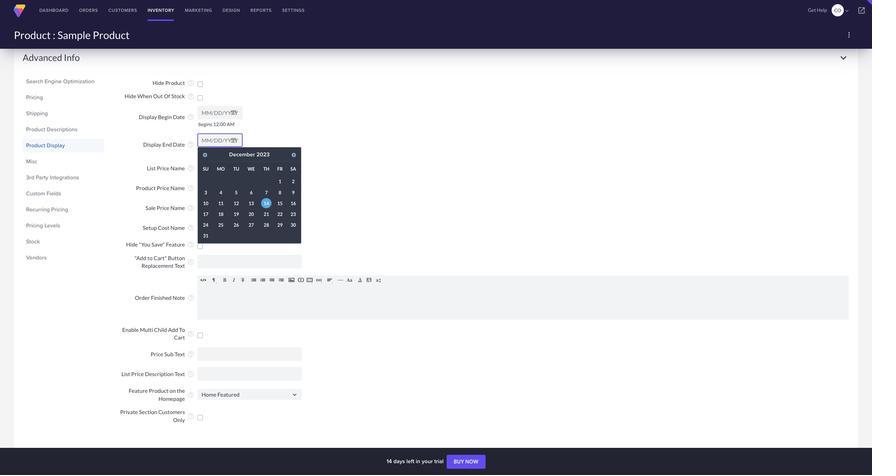 Task type: describe. For each thing, give the bounding box(es) containing it.
hide for out
[[125, 93, 136, 99]]

4
[[220, 190, 222, 195]]

add inside enable multi child add to cart help_outline
[[168, 327, 178, 333]]

note
[[173, 295, 185, 301]]

display for display begin date help_outline
[[139, 113, 157, 120]]

price for list price description text help_outline
[[131, 371, 144, 378]]

sa
[[291, 166, 296, 172]]

mo
[[217, 166, 225, 172]]

28 link
[[261, 220, 272, 230]]

0 horizontal spatial add
[[30, 12, 40, 18]]

name for list price name help_outline
[[171, 165, 185, 172]]

co 
[[835, 7, 851, 14]]

name for sale price name help_outline
[[171, 205, 185, 211]]

product down shipping
[[26, 126, 45, 134]]

2023
[[257, 151, 270, 159]]

setup
[[143, 224, 157, 231]]

help_outline inside private section customers only help_outline
[[187, 413, 194, 420]]

7 link
[[261, 187, 272, 198]]

14 link
[[261, 198, 272, 209]]

tu
[[234, 166, 240, 172]]

23 link
[[288, 209, 299, 219]]


[[845, 8, 851, 14]]

more_vert
[[846, 31, 854, 39]]

product price name help_outline
[[136, 185, 194, 192]]

1
[[279, 179, 282, 184]]

add link
[[23, 8, 47, 22]]

marketing
[[185, 7, 212, 14]]

now
[[466, 459, 479, 465]]

cost
[[158, 224, 169, 231]]

help
[[818, 7, 828, 13]]

price inside price sub text help_outline
[[151, 351, 163, 358]]

stock inside stock link
[[26, 238, 40, 246]]

6
[[250, 190, 253, 195]]

engine
[[45, 77, 62, 85]]

7
[[265, 190, 268, 195]]

21 link
[[261, 209, 272, 219]]

14 for 14 days left in your trial
[[387, 458, 392, 466]]

info
[[64, 52, 80, 63]]

5
[[235, 190, 238, 195]]

help_outline inside list price description text help_outline
[[187, 371, 194, 378]]

5 link
[[231, 187, 242, 198]]

help_outline inside hide when out of stock help_outline
[[187, 93, 194, 100]]

help_outline inside order finished note help_outline
[[187, 295, 194, 302]]

shipping link
[[26, 108, 101, 120]]

price for product price name help_outline
[[157, 185, 169, 191]]

20
[[249, 212, 254, 217]]

button
[[168, 255, 185, 261]]

30
[[291, 222, 296, 228]]

co
[[835, 7, 842, 13]]

sale price name help_outline
[[146, 205, 194, 212]]

cart
[[174, 334, 185, 341]]

buy
[[454, 459, 465, 465]]

text inside price sub text help_outline
[[175, 351, 185, 358]]

th
[[264, 166, 270, 172]]

11 link
[[216, 198, 226, 209]]

days
[[394, 458, 405, 466]]

list price description text help_outline
[[122, 371, 194, 378]]

finished
[[151, 295, 172, 301]]

private section customers only help_outline
[[120, 409, 194, 423]]

product up the misc
[[26, 142, 45, 150]]

when
[[137, 93, 152, 99]]

private
[[120, 409, 138, 416]]

25
[[218, 222, 224, 228]]

product inside feature product on the homepage help_outline
[[149, 388, 169, 394]]

we
[[248, 166, 255, 172]]

help_outline inside feature product on the homepage help_outline
[[187, 392, 194, 399]]

settings
[[282, 7, 305, 14]]

ends 11:59 pm
[[199, 149, 231, 155]]

feature inside feature product on the homepage help_outline
[[129, 388, 148, 394]]

27
[[249, 222, 254, 228]]

text inside "add to cart" button replacement text help_outline
[[175, 262, 185, 269]]

more_vert button
[[843, 28, 857, 42]]

product down the orders
[[93, 29, 130, 41]]

12 link
[[231, 198, 242, 209]]

help_outline inside price sub text help_outline
[[187, 351, 194, 358]]

8 link
[[275, 187, 286, 198]]

"add to cart" button replacement text help_outline
[[135, 255, 194, 269]]

recurring pricing link
[[26, 204, 101, 216]]

of
[[164, 93, 170, 99]]

display for display end date help_outline
[[143, 141, 161, 148]]

stock inside hide when out of stock help_outline
[[171, 93, 185, 99]]

10
[[203, 201, 209, 206]]

list for text
[[122, 371, 130, 378]]

price for sale price name help_outline
[[157, 205, 169, 211]]

3rd
[[26, 174, 34, 182]]

help_outline inside sale price name help_outline
[[187, 205, 194, 212]]

get help
[[809, 7, 828, 13]]

pricing link
[[26, 92, 101, 104]]

misc link
[[26, 156, 101, 168]]

3rd party integrations link
[[26, 172, 101, 184]]

22
[[278, 212, 283, 217]]

29
[[278, 222, 283, 228]]

26
[[234, 222, 239, 228]]

1 vertical spatial pricing
[[51, 206, 68, 214]]

12:00
[[213, 121, 226, 127]]

feature inside hide "you save" feature help_outline
[[166, 241, 185, 248]]

su
[[203, 166, 209, 172]]

product : sample product
[[14, 29, 130, 41]]

replacement
[[142, 262, 174, 269]]

stock link
[[26, 236, 101, 248]]

15 link
[[275, 198, 286, 209]]

display begin date help_outline
[[139, 113, 194, 120]]

help_outline inside hide "you save" feature help_outline
[[187, 241, 194, 248]]

26 link
[[231, 220, 242, 230]]

help_outline inside "add to cart" button replacement text help_outline
[[187, 259, 194, 266]]

pricing levels link
[[26, 220, 101, 232]]



Task type: vqa. For each thing, say whether or not it's contained in the screenshot.
Misc link on the left top of page
yes



Task type: locate. For each thing, give the bounding box(es) containing it.
customers right the orders
[[108, 7, 137, 14]]

4 link
[[216, 187, 226, 198]]

hide "you save" feature help_outline
[[126, 241, 194, 248]]

name up setup cost name help_outline
[[171, 205, 185, 211]]

4 name from the top
[[171, 224, 185, 231]]

custom
[[26, 190, 45, 198]]

name right cost
[[171, 224, 185, 231]]

search
[[26, 77, 43, 85]]

the
[[177, 388, 185, 394]]

hide
[[153, 79, 164, 86], [125, 93, 136, 99], [126, 241, 138, 248]]

save"
[[152, 241, 165, 248]]

name up product price name help_outline
[[171, 165, 185, 172]]

9 link
[[288, 187, 299, 198]]

0 vertical spatial feature
[[166, 241, 185, 248]]

17
[[203, 212, 209, 217]]

help_outline inside display begin date help_outline
[[187, 114, 194, 120]]

16 help_outline from the top
[[187, 413, 194, 420]]

display left begin
[[139, 113, 157, 120]]

mm/dd/yyyy text field up the '12:00'
[[198, 106, 243, 119]]

hide inside hide "you save" feature help_outline
[[126, 241, 138, 248]]

3 name from the top
[[171, 205, 185, 211]]

help_outline inside enable multi child add to cart help_outline
[[187, 330, 194, 337]]

1 link
[[275, 177, 286, 187]]

search engine optimization
[[26, 77, 95, 85]]

0 horizontal spatial stock
[[26, 238, 40, 246]]

mm/dd/yyyy text field for display begin date help_outline
[[198, 106, 243, 119]]

hide up the out
[[153, 79, 164, 86]]

on
[[170, 388, 176, 394]]

12 help_outline from the top
[[187, 330, 194, 337]]

3 help_outline from the top
[[187, 114, 194, 120]]

product up of
[[165, 79, 185, 86]]

trial
[[435, 458, 444, 466]]

0 horizontal spatial 14
[[264, 201, 269, 206]]

help_outline inside setup cost name help_outline
[[187, 225, 194, 232]]

misc
[[26, 158, 37, 166]]

0 vertical spatial add
[[30, 12, 40, 18]]

hide when out of stock help_outline
[[125, 93, 194, 100]]

text down button
[[175, 262, 185, 269]]

list price name help_outline
[[147, 165, 194, 172]]

feature product on the homepage help_outline
[[129, 388, 194, 402]]

date inside display begin date help_outline
[[173, 113, 185, 120]]

cart"
[[154, 255, 167, 261]]

31
[[203, 233, 209, 239]]

1 vertical spatial hide
[[125, 93, 136, 99]]

order finished note help_outline
[[135, 295, 194, 302]]

0 vertical spatial customers
[[108, 7, 137, 14]]

price left sub
[[151, 351, 163, 358]]

mm/dd/yyyy text field up 11:59
[[198, 134, 243, 147]]

2 name from the top
[[171, 185, 185, 191]]

order
[[135, 295, 150, 301]]

1 horizontal spatial 14
[[387, 458, 392, 466]]

list inside list price name help_outline
[[147, 165, 156, 172]]

None text field
[[198, 347, 302, 361]]

1 vertical spatial 14
[[387, 458, 392, 466]]

pricing
[[26, 94, 43, 102], [51, 206, 68, 214], [26, 222, 43, 230]]

1 horizontal spatial feature
[[166, 241, 185, 248]]

7 help_outline from the top
[[187, 205, 194, 212]]

21
[[264, 212, 269, 217]]

5 help_outline from the top
[[187, 165, 194, 172]]

only
[[173, 417, 185, 423]]

add
[[30, 12, 40, 18], [168, 327, 178, 333]]

1 vertical spatial text
[[175, 351, 185, 358]]

1 vertical spatial feature
[[129, 388, 148, 394]]

date inside display end date help_outline
[[173, 141, 185, 148]]

0 vertical spatial date
[[173, 113, 185, 120]]

13
[[249, 201, 254, 206]]

4 help_outline from the top
[[187, 141, 194, 148]]


[[291, 391, 299, 399]]

enable
[[122, 327, 139, 333]]

integrations
[[50, 174, 79, 182]]

hide for save"
[[126, 241, 138, 248]]

date for display end date help_outline
[[173, 141, 185, 148]]

name inside sale price name help_outline
[[171, 205, 185, 211]]

am
[[227, 121, 235, 127]]

15
[[278, 201, 283, 206]]

levels
[[44, 222, 60, 230]]

get
[[809, 7, 817, 13]]

hide inside hide product help_outline
[[153, 79, 164, 86]]

product
[[14, 29, 51, 41], [93, 29, 130, 41], [165, 79, 185, 86], [26, 126, 45, 134], [26, 142, 45, 150], [136, 185, 156, 191], [149, 388, 169, 394]]

1 vertical spatial stock
[[26, 238, 40, 246]]

1 mm/dd/yyyy text field from the top
[[198, 106, 243, 119]]

list up product price name help_outline
[[147, 165, 156, 172]]

1 vertical spatial mm/dd/yyyy text field
[[198, 134, 243, 147]]

hide inside hide when out of stock help_outline
[[125, 93, 136, 99]]

hide for help_outline
[[153, 79, 164, 86]]

0 vertical spatial pricing
[[26, 94, 43, 102]]

price inside list price name help_outline
[[157, 165, 169, 172]]

1 vertical spatial add
[[168, 327, 178, 333]]

help_outline inside display end date help_outline
[[187, 141, 194, 148]]

15 help_outline from the top
[[187, 392, 194, 399]]

14 left days
[[387, 458, 392, 466]]

9
[[292, 190, 295, 195]]

14
[[264, 201, 269, 206], [387, 458, 392, 466]]

MM/DD/YYYY text field
[[198, 106, 243, 119], [198, 134, 243, 147]]

2 date from the top
[[173, 141, 185, 148]]

pricing for pricing levels
[[26, 222, 43, 230]]

0 horizontal spatial feature
[[129, 388, 148, 394]]

3 text from the top
[[175, 371, 185, 378]]

1 text from the top
[[175, 262, 185, 269]]

0 vertical spatial hide
[[153, 79, 164, 86]]

price inside product price name help_outline
[[157, 185, 169, 191]]

2 text from the top
[[175, 351, 185, 358]]

8 help_outline from the top
[[187, 225, 194, 232]]

0 vertical spatial stock
[[171, 93, 185, 99]]

name for product price name help_outline
[[171, 185, 185, 191]]

pricing for pricing
[[26, 94, 43, 102]]

product display link
[[26, 140, 101, 152]]

14 help_outline from the top
[[187, 371, 194, 378]]

pricing down custom fields link
[[51, 206, 68, 214]]

setup cost name help_outline
[[143, 224, 194, 232]]

product left on
[[149, 388, 169, 394]]

None text field
[[198, 255, 302, 269], [198, 367, 302, 381], [198, 389, 302, 400], [198, 255, 302, 269], [198, 367, 302, 381], [198, 389, 302, 400]]

help_outline inside product price name help_outline
[[187, 185, 194, 192]]

31 link
[[201, 231, 211, 241]]

inventory
[[148, 7, 175, 14]]

sub
[[165, 351, 174, 358]]

2 vertical spatial pricing
[[26, 222, 43, 230]]

2 help_outline from the top
[[187, 93, 194, 100]]

1 name from the top
[[171, 165, 185, 172]]

help_outline inside list price name help_outline
[[187, 165, 194, 172]]

27 link
[[246, 220, 257, 230]]

feature up button
[[166, 241, 185, 248]]

date for display begin date help_outline
[[173, 113, 185, 120]]

10 link
[[201, 198, 211, 209]]

14 up 21 link
[[264, 201, 269, 206]]

9 help_outline from the top
[[187, 241, 194, 248]]

dashboard link
[[34, 0, 74, 21]]

18 link
[[216, 209, 226, 219]]

1 help_outline from the top
[[187, 79, 194, 86]]

pricing down the search
[[26, 94, 43, 102]]

16
[[291, 201, 296, 206]]

11 help_outline from the top
[[187, 295, 194, 302]]

price up product price name help_outline
[[157, 165, 169, 172]]

1 horizontal spatial add
[[168, 327, 178, 333]]

fields
[[47, 190, 61, 198]]

1 horizontal spatial stock
[[171, 93, 185, 99]]

display left end
[[143, 141, 161, 148]]

end
[[163, 141, 172, 148]]

6 link
[[246, 187, 257, 198]]

customers up only
[[158, 409, 185, 416]]

out
[[153, 93, 163, 99]]

0 horizontal spatial list
[[122, 371, 130, 378]]

8
[[279, 190, 282, 195]]

product inside hide product help_outline
[[165, 79, 185, 86]]

feature up private
[[129, 388, 148, 394]]

begin
[[158, 113, 172, 120]]

1 horizontal spatial list
[[147, 165, 156, 172]]

2 vertical spatial hide
[[126, 241, 138, 248]]

help_outline inside hide product help_outline
[[187, 79, 194, 86]]

stock right of
[[171, 93, 185, 99]]

display inside display end date help_outline
[[143, 141, 161, 148]]

advanced
[[23, 52, 62, 63]]

name inside list price name help_outline
[[171, 165, 185, 172]]

2 vertical spatial text
[[175, 371, 185, 378]]

customers inside private section customers only help_outline
[[158, 409, 185, 416]]

1 vertical spatial customers
[[158, 409, 185, 416]]

2 mm/dd/yyyy text field from the top
[[198, 134, 243, 147]]

name inside setup cost name help_outline
[[171, 224, 185, 231]]

list inside list price description text help_outline
[[122, 371, 130, 378]]

11
[[218, 201, 224, 206]]

16 link
[[288, 198, 299, 209]]

text right sub
[[175, 351, 185, 358]]

hide product help_outline
[[153, 79, 194, 86]]

price right sale
[[157, 205, 169, 211]]

0 horizontal spatial customers
[[108, 7, 137, 14]]

list left description
[[122, 371, 130, 378]]

price
[[157, 165, 169, 172], [157, 185, 169, 191], [157, 205, 169, 211], [151, 351, 163, 358], [131, 371, 144, 378]]

3rd party integrations
[[26, 174, 79, 182]]

text inside list price description text help_outline
[[175, 371, 185, 378]]

29 link
[[275, 220, 286, 230]]

13 help_outline from the top
[[187, 351, 194, 358]]

price sub text help_outline
[[151, 351, 194, 358]]

price for list price name help_outline
[[157, 165, 169, 172]]

price inside list price description text help_outline
[[131, 371, 144, 378]]

24 link
[[201, 220, 211, 230]]

begins 12:00 am
[[199, 121, 235, 127]]

display down product descriptions
[[47, 142, 65, 150]]

to
[[148, 255, 153, 261]]

price inside sale price name help_outline
[[157, 205, 169, 211]]

display inside display begin date help_outline
[[139, 113, 157, 120]]

mm/dd/yyyy text field for display end date help_outline
[[198, 134, 243, 147]]

1 horizontal spatial customers
[[158, 409, 185, 416]]

fr
[[278, 166, 283, 172]]

name for setup cost name help_outline
[[171, 224, 185, 231]]

10 help_outline from the top
[[187, 259, 194, 266]]

stock up the vendors
[[26, 238, 40, 246]]

6 help_outline from the top
[[187, 185, 194, 192]]

pricing down the recurring
[[26, 222, 43, 230]]

0 vertical spatial list
[[147, 165, 156, 172]]

design
[[223, 7, 240, 14]]

14 for 14
[[264, 201, 269, 206]]

text up the
[[175, 371, 185, 378]]

price down list price name help_outline
[[157, 185, 169, 191]]

hide left "you
[[126, 241, 138, 248]]

date right begin
[[173, 113, 185, 120]]

product descriptions link
[[26, 124, 101, 136]]

0 vertical spatial text
[[175, 262, 185, 269]]

advanced info
[[23, 52, 80, 63]]

0 vertical spatial 14
[[264, 201, 269, 206]]

multi
[[140, 327, 153, 333]]

list for help_outline
[[147, 165, 156, 172]]

1 vertical spatial list
[[122, 371, 130, 378]]

product inside product price name help_outline
[[136, 185, 156, 191]]

price left description
[[131, 371, 144, 378]]

party
[[36, 174, 48, 182]]

name inside product price name help_outline
[[171, 185, 185, 191]]

left
[[407, 458, 415, 466]]

product down add link in the left of the page
[[14, 29, 51, 41]]

0 vertical spatial mm/dd/yyyy text field
[[198, 106, 243, 119]]

buy now
[[454, 459, 479, 465]]

recurring
[[26, 206, 50, 214]]

1 date from the top
[[173, 113, 185, 120]]

date right end
[[173, 141, 185, 148]]

"you
[[139, 241, 151, 248]]

17 link
[[201, 209, 211, 219]]

display
[[139, 113, 157, 120], [143, 141, 161, 148], [47, 142, 65, 150]]

hide left when
[[125, 93, 136, 99]]

1 vertical spatial date
[[173, 141, 185, 148]]

name down list price name help_outline
[[171, 185, 185, 191]]

30 link
[[288, 220, 299, 230]]

product up sale
[[136, 185, 156, 191]]

buy now link
[[447, 455, 486, 469]]

homepage
[[159, 395, 185, 402]]

19
[[234, 212, 239, 217]]



